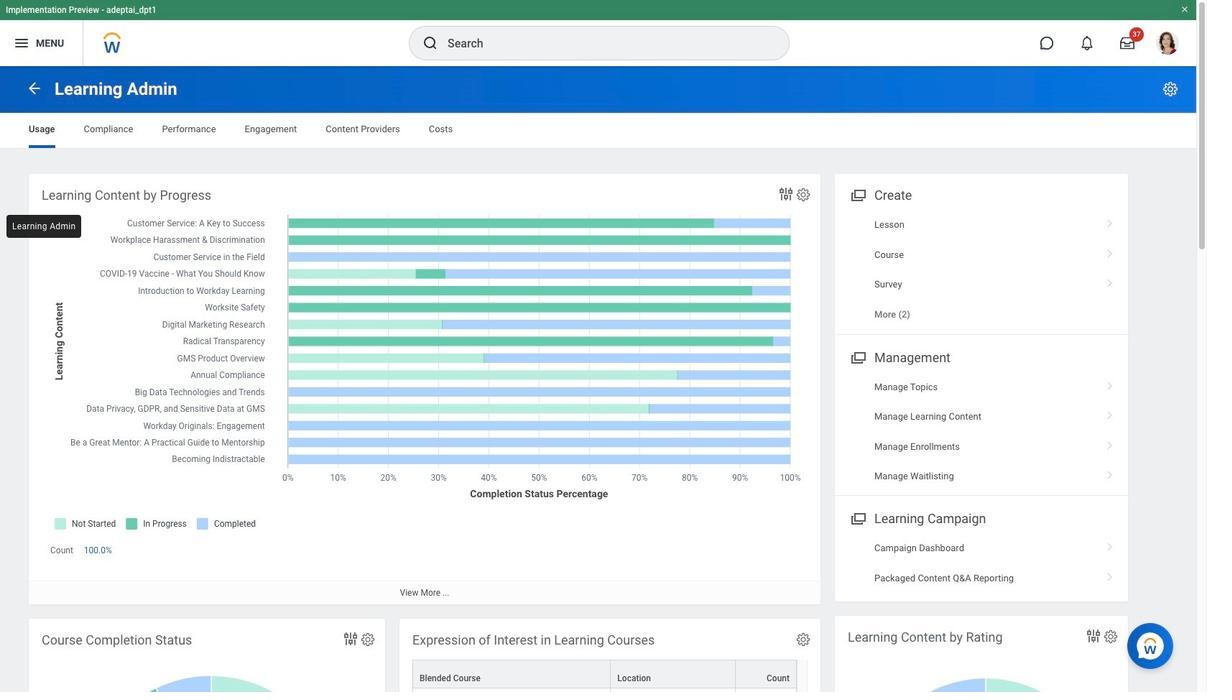 Task type: vqa. For each thing, say whether or not it's contained in the screenshot.
From
no



Task type: locate. For each thing, give the bounding box(es) containing it.
1 row from the top
[[413, 660, 797, 689]]

3 cell from the left
[[736, 689, 797, 692]]

chevron right image
[[1101, 214, 1120, 229], [1101, 244, 1120, 258], [1101, 406, 1120, 421], [1101, 466, 1120, 480], [1101, 538, 1120, 552]]

3 chevron right image from the top
[[1101, 436, 1120, 450]]

2 chevron right image from the top
[[1101, 244, 1120, 258]]

configure and view chart data image
[[1085, 628, 1103, 645], [342, 630, 359, 648]]

2 list from the top
[[835, 372, 1129, 491]]

configure this page image
[[1162, 81, 1180, 98]]

Search Workday  search field
[[448, 27, 760, 59]]

list for menu group icon related to 4th chevron right icon from the bottom
[[835, 210, 1129, 330]]

4 chevron right image from the top
[[1101, 466, 1120, 480]]

configure learning content by rating image
[[1103, 629, 1119, 645]]

2 cell from the left
[[611, 689, 736, 692]]

1 horizontal spatial configure and view chart data image
[[1085, 628, 1103, 645]]

3 chevron right image from the top
[[1101, 406, 1120, 421]]

configure and view chart data image left configure learning content by rating image
[[1085, 628, 1103, 645]]

profile logan mcneil image
[[1157, 32, 1180, 58]]

1 list from the top
[[835, 210, 1129, 330]]

0 horizontal spatial configure and view chart data image
[[342, 630, 359, 648]]

0 vertical spatial menu group image
[[848, 185, 868, 204]]

1 vertical spatial menu group image
[[848, 347, 868, 366]]

configure and view chart data image inside learning content by rating element
[[1085, 628, 1103, 645]]

5 chevron right image from the top
[[1101, 538, 1120, 552]]

cell
[[413, 689, 611, 692], [611, 689, 736, 692], [736, 689, 797, 692]]

4 chevron right image from the top
[[1101, 568, 1120, 582]]

menu group image
[[848, 185, 868, 204], [848, 347, 868, 366]]

configure and view chart data image for configure course completion status image
[[342, 630, 359, 648]]

configure and view chart data image left configure course completion status image
[[342, 630, 359, 648]]

2 menu group image from the top
[[848, 347, 868, 366]]

row
[[413, 660, 797, 689], [413, 689, 797, 692]]

main content
[[0, 66, 1197, 692]]

configure course completion status image
[[360, 632, 376, 648]]

1 menu group image from the top
[[848, 185, 868, 204]]

2 chevron right image from the top
[[1101, 376, 1120, 391]]

0 vertical spatial list
[[835, 210, 1129, 330]]

banner
[[0, 0, 1197, 66]]

configure expression of interest in learning courses image
[[796, 632, 812, 648]]

1 cell from the left
[[413, 689, 611, 692]]

inbox large image
[[1121, 36, 1135, 50]]

learning content by progress element
[[29, 174, 821, 605]]

2 row from the top
[[413, 689, 797, 692]]

list
[[835, 210, 1129, 330], [835, 372, 1129, 491], [835, 534, 1129, 593]]

1 vertical spatial list
[[835, 372, 1129, 491]]

3 list from the top
[[835, 534, 1129, 593]]

configure and view chart data image inside course completion status element
[[342, 630, 359, 648]]

tab list
[[14, 114, 1182, 148]]

course completion status element
[[29, 619, 385, 692]]

chevron right image
[[1101, 274, 1120, 288], [1101, 376, 1120, 391], [1101, 436, 1120, 450], [1101, 568, 1120, 582]]

2 vertical spatial list
[[835, 534, 1129, 593]]



Task type: describe. For each thing, give the bounding box(es) containing it.
1 chevron right image from the top
[[1101, 214, 1120, 229]]

list for menu group icon corresponding to second chevron right icon from the bottom
[[835, 372, 1129, 491]]

learning content by rating element
[[835, 616, 1129, 692]]

notifications large image
[[1080, 36, 1095, 50]]

expression of interest in learning courses element
[[400, 619, 821, 692]]

list for menu group image
[[835, 534, 1129, 593]]

configure and view chart data image for configure learning content by rating image
[[1085, 628, 1103, 645]]

menu group image for 4th chevron right icon from the bottom
[[848, 185, 868, 204]]

1 chevron right image from the top
[[1101, 274, 1120, 288]]

configure learning content by progress image
[[796, 187, 812, 203]]

previous page image
[[26, 79, 43, 97]]

close environment banner image
[[1181, 5, 1190, 14]]

search image
[[422, 35, 439, 52]]

configure and view chart data image
[[778, 185, 795, 203]]

menu group image
[[848, 508, 868, 528]]

menu group image for second chevron right icon from the bottom
[[848, 347, 868, 366]]

justify image
[[13, 35, 30, 52]]



